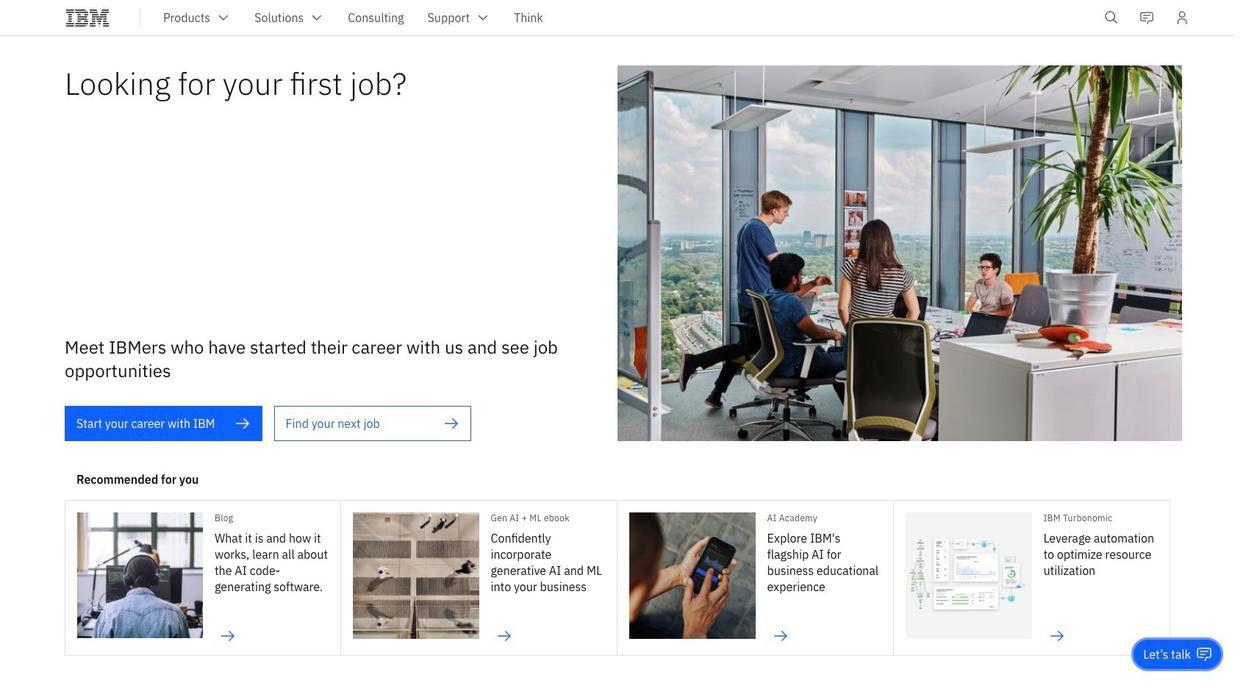 Task type: locate. For each thing, give the bounding box(es) containing it.
let's talk element
[[1144, 647, 1192, 663]]



